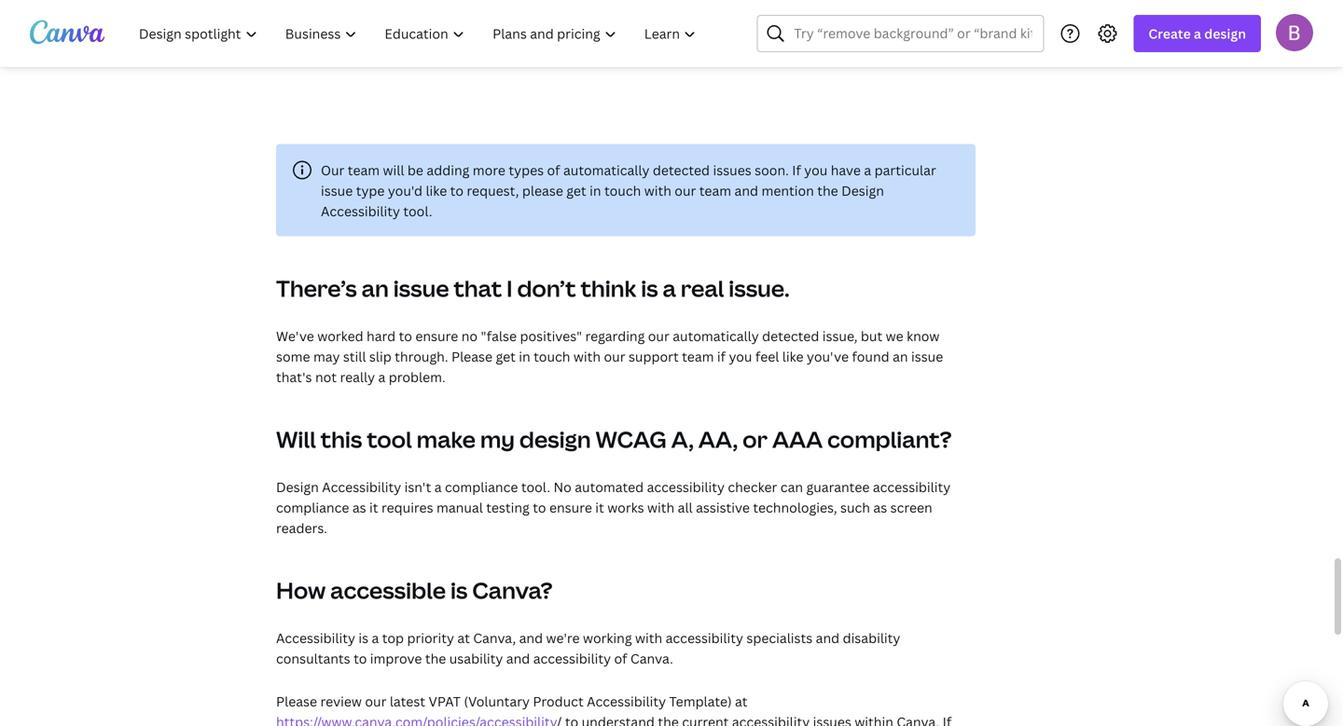 Task type: describe. For each thing, give the bounding box(es) containing it.
issue inside our team will be adding more types of automatically detected issues soon. if you have a particular issue type you'd like to request, please get in touch with our team and mention the design accessibility tool.
[[321, 182, 353, 199]]

tool. inside the design accessibility isn't a compliance tool. no automated accessibility checker can guarantee accessibility compliance as it requires manual testing to ensure it works with all assistive technologies, such as screen readers.
[[521, 478, 550, 496]]

accessibility down we're
[[533, 650, 611, 668]]

1 vertical spatial team
[[699, 182, 731, 199]]

assistive
[[696, 499, 750, 517]]

we've worked hard to ensure no "false positives" regarding our automatically detected issue, but we know some may still slip through. please get in touch with our support team if you feel like you've found an issue that's not really a problem.
[[276, 327, 943, 386]]

and down canva,
[[506, 650, 530, 668]]

we're
[[546, 629, 580, 647]]

but
[[861, 327, 883, 345]]

0 horizontal spatial design
[[519, 424, 591, 455]]

canva.
[[630, 650, 673, 668]]

readers.
[[276, 519, 327, 537]]

we
[[886, 327, 903, 345]]

automated
[[575, 478, 644, 496]]

please
[[522, 182, 563, 199]]

and inside our team will be adding more types of automatically detected issues soon. if you have a particular issue type you'd like to request, please get in touch with our team and mention the design accessibility tool.
[[735, 182, 758, 199]]

may
[[313, 348, 340, 365]]

improve
[[370, 650, 422, 668]]

like inside we've worked hard to ensure no "false positives" regarding our automatically detected issue, but we know some may still slip through. please get in touch with our support team if you feel like you've found an issue that's not really a problem.
[[782, 348, 804, 365]]

feel
[[755, 348, 779, 365]]

please review our latest vpat (voluntary product accessibility template) at
[[276, 693, 748, 711]]

1 it from the left
[[369, 499, 378, 517]]

know
[[907, 327, 940, 345]]

there's an issue that i don't think is a real issue.
[[276, 273, 790, 303]]

still
[[343, 348, 366, 365]]

bob builder image
[[1276, 14, 1313, 51]]

problem.
[[389, 368, 446, 386]]

support
[[629, 348, 679, 365]]

testing
[[486, 499, 530, 517]]

is inside accessibility is a top priority at canva, and we're working with accessibility specialists and disability consultants to improve the usability and accessibility of canva.
[[358, 629, 368, 647]]

consultants
[[276, 650, 350, 668]]

our inside our team will be adding more types of automatically detected issues soon. if you have a particular issue type you'd like to request, please get in touch with our team and mention the design accessibility tool.
[[675, 182, 696, 199]]

to inside accessibility is a top priority at canva, and we're working with accessibility specialists and disability consultants to improve the usability and accessibility of canva.
[[354, 650, 367, 668]]

accessibility inside the design accessibility isn't a compliance tool. no automated accessibility checker can guarantee accessibility compliance as it requires manual testing to ensure it works with all assistive technologies, such as screen readers.
[[322, 478, 401, 496]]

issue.
[[729, 273, 790, 303]]

top
[[382, 629, 404, 647]]

design inside the design accessibility isn't a compliance tool. no automated accessibility checker can guarantee accessibility compliance as it requires manual testing to ensure it works with all assistive technologies, such as screen readers.
[[276, 478, 319, 496]]

there's
[[276, 273, 357, 303]]

positives"
[[520, 327, 582, 345]]

1 as from the left
[[352, 499, 366, 517]]

be
[[407, 161, 423, 179]]

you'd
[[388, 182, 423, 199]]

manual
[[436, 499, 483, 517]]

to inside we've worked hard to ensure no "false positives" regarding our automatically detected issue, but we know some may still slip through. please get in touch with our support team if you feel like you've found an issue that's not really a problem.
[[399, 327, 412, 345]]

design inside our team will be adding more types of automatically detected issues soon. if you have a particular issue type you'd like to request, please get in touch with our team and mention the design accessibility tool.
[[841, 182, 884, 199]]

accessible
[[330, 575, 446, 606]]

ensure inside the design accessibility isn't a compliance tool. no automated accessibility checker can guarantee accessibility compliance as it requires manual testing to ensure it works with all assistive technologies, such as screen readers.
[[549, 499, 592, 517]]

in inside our team will be adding more types of automatically detected issues soon. if you have a particular issue type you'd like to request, please get in touch with our team and mention the design accessibility tool.
[[590, 182, 601, 199]]

don't
[[517, 273, 576, 303]]

to inside our team will be adding more types of automatically detected issues soon. if you have a particular issue type you'd like to request, please get in touch with our team and mention the design accessibility tool.
[[450, 182, 464, 199]]

how accessible is canva?
[[276, 575, 553, 606]]

working
[[583, 629, 632, 647]]

no
[[553, 478, 572, 496]]

request,
[[467, 182, 519, 199]]

think
[[581, 273, 636, 303]]

isn't
[[404, 478, 431, 496]]

technologies,
[[753, 499, 837, 517]]

have
[[831, 161, 861, 179]]

of inside our team will be adding more types of automatically detected issues soon. if you have a particular issue type you'd like to request, please get in touch with our team and mention the design accessibility tool.
[[547, 161, 560, 179]]

accessibility down the canva.
[[587, 693, 666, 711]]

a,
[[671, 424, 694, 455]]

(voluntary
[[464, 693, 530, 711]]

type
[[356, 182, 385, 199]]

aaa
[[772, 424, 823, 455]]

vpat
[[429, 693, 461, 711]]

0 horizontal spatial an
[[362, 273, 389, 303]]

at inside accessibility is a top priority at canva, and we're working with accessibility specialists and disability consultants to improve the usability and accessibility of canva.
[[457, 629, 470, 647]]

review
[[320, 693, 362, 711]]

usability
[[449, 650, 503, 668]]

that
[[454, 273, 502, 303]]

types
[[509, 161, 544, 179]]

our team will be adding more types of automatically detected issues soon. if you have a particular issue type you'd like to request, please get in touch with our team and mention the design accessibility tool.
[[321, 161, 936, 220]]

compliant?
[[827, 424, 952, 455]]

in inside we've worked hard to ensure no "false positives" regarding our automatically detected issue, but we know some may still slip through. please get in touch with our support team if you feel like you've found an issue that's not really a problem.
[[519, 348, 530, 365]]

not
[[315, 368, 337, 386]]

like inside our team will be adding more types of automatically detected issues soon. if you have a particular issue type you'd like to request, please get in touch with our team and mention the design accessibility tool.
[[426, 182, 447, 199]]

"false
[[481, 327, 517, 345]]

will this tool make my design wcag a, aa, or aaa compliant?
[[276, 424, 952, 455]]

i
[[506, 273, 513, 303]]

Try "remove background" or "brand kit" search field
[[794, 16, 1032, 51]]

detected inside we've worked hard to ensure no "false positives" regarding our automatically detected issue, but we know some may still slip through. please get in touch with our support team if you feel like you've found an issue that's not really a problem.
[[762, 327, 819, 345]]

create
[[1148, 25, 1191, 42]]

requires
[[381, 499, 433, 517]]

will
[[276, 424, 316, 455]]

make
[[417, 424, 476, 455]]

that's
[[276, 368, 312, 386]]

2 it from the left
[[595, 499, 604, 517]]

get inside we've worked hard to ensure no "false positives" regarding our automatically detected issue, but we know some may still slip through. please get in touch with our support team if you feel like you've found an issue that's not really a problem.
[[496, 348, 516, 365]]

top level navigation element
[[127, 15, 712, 52]]

soon.
[[755, 161, 789, 179]]

of inside accessibility is a top priority at canva, and we're working with accessibility specialists and disability consultants to improve the usability and accessibility of canva.
[[614, 650, 627, 668]]

my
[[480, 424, 515, 455]]

more
[[473, 161, 505, 179]]

accessibility up the canva.
[[666, 629, 743, 647]]

screen
[[890, 499, 932, 517]]

guarantee
[[806, 478, 870, 496]]

regarding
[[585, 327, 645, 345]]

the inside accessibility is a top priority at canva, and we're working with accessibility specialists and disability consultants to improve the usability and accessibility of canva.
[[425, 650, 446, 668]]

through.
[[395, 348, 448, 365]]

checker
[[728, 478, 777, 496]]

accessibility is a top priority at canva, and we're working with accessibility specialists and disability consultants to improve the usability and accessibility of canva.
[[276, 629, 900, 668]]

will
[[383, 161, 404, 179]]

an inside we've worked hard to ensure no "false positives" regarding our automatically detected issue, but we know some may still slip through. please get in touch with our support team if you feel like you've found an issue that's not really a problem.
[[893, 348, 908, 365]]

our
[[321, 161, 344, 179]]

how
[[276, 575, 326, 606]]

you've
[[807, 348, 849, 365]]

we've
[[276, 327, 314, 345]]

real
[[681, 273, 724, 303]]

really
[[340, 368, 375, 386]]

you inside we've worked hard to ensure no "false positives" regarding our automatically detected issue, but we know some may still slip through. please get in touch with our support team if you feel like you've found an issue that's not really a problem.
[[729, 348, 752, 365]]



Task type: vqa. For each thing, say whether or not it's contained in the screenshot.
problem.
yes



Task type: locate. For each thing, give the bounding box(es) containing it.
and left we're
[[519, 629, 543, 647]]

all
[[678, 499, 693, 517]]

0 vertical spatial design
[[841, 182, 884, 199]]

issue inside we've worked hard to ensure no "false positives" regarding our automatically detected issue, but we know some may still slip through. please get in touch with our support team if you feel like you've found an issue that's not really a problem.
[[911, 348, 943, 365]]

issues
[[713, 161, 751, 179]]

mention
[[761, 182, 814, 199]]

as left requires
[[352, 499, 366, 517]]

1 vertical spatial in
[[519, 348, 530, 365]]

automatically right types
[[563, 161, 650, 179]]

1 vertical spatial compliance
[[276, 499, 349, 517]]

1 horizontal spatial tool.
[[521, 478, 550, 496]]

of down working
[[614, 650, 627, 668]]

2 horizontal spatial issue
[[911, 348, 943, 365]]

with inside we've worked hard to ensure no "false positives" regarding our automatically detected issue, but we know some may still slip through. please get in touch with our support team if you feel like you've found an issue that's not really a problem.
[[573, 348, 601, 365]]

touch down positives"
[[534, 348, 570, 365]]

1 vertical spatial at
[[735, 693, 748, 711]]

please down no
[[451, 348, 492, 365]]

ensure inside we've worked hard to ensure no "false positives" regarding our automatically detected issue, but we know some may still slip through. please get in touch with our support team if you feel like you've found an issue that's not really a problem.
[[415, 327, 458, 345]]

0 vertical spatial the
[[817, 182, 838, 199]]

a inside accessibility is a top priority at canva, and we're working with accessibility specialists and disability consultants to improve the usability and accessibility of canva.
[[372, 629, 379, 647]]

1 vertical spatial automatically
[[673, 327, 759, 345]]

0 vertical spatial in
[[590, 182, 601, 199]]

automatically
[[563, 161, 650, 179], [673, 327, 759, 345]]

if
[[792, 161, 801, 179]]

aa,
[[698, 424, 738, 455]]

team inside we've worked hard to ensure no "false positives" regarding our automatically detected issue, but we know some may still slip through. please get in touch with our support team if you feel like you've found an issue that's not really a problem.
[[682, 348, 714, 365]]

1 vertical spatial tool.
[[521, 478, 550, 496]]

1 horizontal spatial ensure
[[549, 499, 592, 517]]

such
[[840, 499, 870, 517]]

it down automated
[[595, 499, 604, 517]]

create a design
[[1148, 25, 1246, 42]]

2 as from the left
[[873, 499, 887, 517]]

touch inside we've worked hard to ensure no "false positives" regarding our automatically detected issue, but we know some may still slip through. please get in touch with our support team if you feel like you've found an issue that's not really a problem.
[[534, 348, 570, 365]]

get inside our team will be adding more types of automatically detected issues soon. if you have a particular issue type you'd like to request, please get in touch with our team and mention the design accessibility tool.
[[566, 182, 586, 199]]

0 horizontal spatial as
[[352, 499, 366, 517]]

the inside our team will be adding more types of automatically detected issues soon. if you have a particular issue type you'd like to request, please get in touch with our team and mention the design accessibility tool.
[[817, 182, 838, 199]]

design
[[841, 182, 884, 199], [276, 478, 319, 496]]

team left if
[[682, 348, 714, 365]]

1 vertical spatial please
[[276, 693, 317, 711]]

and left disability
[[816, 629, 840, 647]]

accessibility up all
[[647, 478, 725, 496]]

0 horizontal spatial automatically
[[563, 161, 650, 179]]

0 vertical spatial please
[[451, 348, 492, 365]]

0 vertical spatial an
[[362, 273, 389, 303]]

0 horizontal spatial design
[[276, 478, 319, 496]]

template)
[[669, 693, 732, 711]]

1 horizontal spatial as
[[873, 499, 887, 517]]

a inside we've worked hard to ensure no "false positives" regarding our automatically detected issue, but we know some may still slip through. please get in touch with our support team if you feel like you've found an issue that's not really a problem.
[[378, 368, 385, 386]]

1 horizontal spatial an
[[893, 348, 908, 365]]

if
[[717, 348, 726, 365]]

1 vertical spatial you
[[729, 348, 752, 365]]

detected inside our team will be adding more types of automatically detected issues soon. if you have a particular issue type you'd like to request, please get in touch with our team and mention the design accessibility tool.
[[653, 161, 710, 179]]

is left the canva?
[[450, 575, 468, 606]]

1 vertical spatial get
[[496, 348, 516, 365]]

issue down our
[[321, 182, 353, 199]]

you right if
[[729, 348, 752, 365]]

tool.
[[403, 202, 432, 220], [521, 478, 550, 496]]

touch right 'please'
[[604, 182, 641, 199]]

please
[[451, 348, 492, 365], [276, 693, 317, 711]]

it left requires
[[369, 499, 378, 517]]

compliance up "manual"
[[445, 478, 518, 496]]

issue,
[[822, 327, 858, 345]]

or
[[742, 424, 768, 455]]

no
[[461, 327, 478, 345]]

canva?
[[472, 575, 553, 606]]

issue left that
[[393, 273, 449, 303]]

and
[[735, 182, 758, 199], [519, 629, 543, 647], [816, 629, 840, 647], [506, 650, 530, 668]]

accessibility inside accessibility is a top priority at canva, and we're working with accessibility specialists and disability consultants to improve the usability and accessibility of canva.
[[276, 629, 355, 647]]

0 vertical spatial touch
[[604, 182, 641, 199]]

create a design button
[[1134, 15, 1261, 52]]

tool. inside our team will be adding more types of automatically detected issues soon. if you have a particular issue type you'd like to request, please get in touch with our team and mention the design accessibility tool.
[[403, 202, 432, 220]]

team down issues
[[699, 182, 731, 199]]

adding
[[427, 161, 469, 179]]

please inside we've worked hard to ensure no "false positives" regarding our automatically detected issue, but we know some may still slip through. please get in touch with our support team if you feel like you've found an issue that's not really a problem.
[[451, 348, 492, 365]]

0 vertical spatial like
[[426, 182, 447, 199]]

1 horizontal spatial is
[[450, 575, 468, 606]]

priority
[[407, 629, 454, 647]]

the down 'priority'
[[425, 650, 446, 668]]

an down we
[[893, 348, 908, 365]]

specialists
[[746, 629, 813, 647]]

you
[[804, 161, 828, 179], [729, 348, 752, 365]]

to right hard
[[399, 327, 412, 345]]

with inside the design accessibility isn't a compliance tool. no automated accessibility checker can guarantee accessibility compliance as it requires manual testing to ensure it works with all assistive technologies, such as screen readers.
[[647, 499, 675, 517]]

0 horizontal spatial is
[[358, 629, 368, 647]]

like down adding
[[426, 182, 447, 199]]

1 horizontal spatial the
[[817, 182, 838, 199]]

0 vertical spatial tool.
[[403, 202, 432, 220]]

tool. down you'd at the top of the page
[[403, 202, 432, 220]]

1 vertical spatial an
[[893, 348, 908, 365]]

0 horizontal spatial of
[[547, 161, 560, 179]]

1 vertical spatial design
[[276, 478, 319, 496]]

a inside our team will be adding more types of automatically detected issues soon. if you have a particular issue type you'd like to request, please get in touch with our team and mention the design accessibility tool.
[[864, 161, 871, 179]]

1 horizontal spatial touch
[[604, 182, 641, 199]]

compliance
[[445, 478, 518, 496], [276, 499, 349, 517]]

at right template)
[[735, 693, 748, 711]]

accessibility down type
[[321, 202, 400, 220]]

1 horizontal spatial issue
[[393, 273, 449, 303]]

1 vertical spatial is
[[450, 575, 468, 606]]

a left real
[[663, 273, 676, 303]]

is
[[641, 273, 658, 303], [450, 575, 468, 606], [358, 629, 368, 647]]

1 horizontal spatial it
[[595, 499, 604, 517]]

wcag
[[595, 424, 667, 455]]

automatically up if
[[673, 327, 759, 345]]

accessibility up screen
[[873, 478, 951, 496]]

with inside accessibility is a top priority at canva, and we're working with accessibility specialists and disability consultants to improve the usability and accessibility of canva.
[[635, 629, 662, 647]]

1 horizontal spatial at
[[735, 693, 748, 711]]

a down slip
[[378, 368, 385, 386]]

0 vertical spatial team
[[348, 161, 380, 179]]

found
[[852, 348, 889, 365]]

1 horizontal spatial automatically
[[673, 327, 759, 345]]

0 horizontal spatial the
[[425, 650, 446, 668]]

the
[[817, 182, 838, 199], [425, 650, 446, 668]]

1 vertical spatial issue
[[393, 273, 449, 303]]

team
[[348, 161, 380, 179], [699, 182, 731, 199], [682, 348, 714, 365]]

0 vertical spatial compliance
[[445, 478, 518, 496]]

as right such
[[873, 499, 887, 517]]

tool
[[367, 424, 412, 455]]

compliance up readers.
[[276, 499, 349, 517]]

0 vertical spatial is
[[641, 273, 658, 303]]

ensure up through.
[[415, 327, 458, 345]]

0 horizontal spatial touch
[[534, 348, 570, 365]]

detected left issues
[[653, 161, 710, 179]]

touch inside our team will be adding more types of automatically detected issues soon. if you have a particular issue type you'd like to request, please get in touch with our team and mention the design accessibility tool.
[[604, 182, 641, 199]]

accessibility inside our team will be adding more types of automatically detected issues soon. if you have a particular issue type you'd like to request, please get in touch with our team and mention the design accessibility tool.
[[321, 202, 400, 220]]

1 vertical spatial the
[[425, 650, 446, 668]]

get down "false
[[496, 348, 516, 365]]

in right 'please'
[[590, 182, 601, 199]]

1 horizontal spatial get
[[566, 182, 586, 199]]

1 vertical spatial ensure
[[549, 499, 592, 517]]

hard
[[367, 327, 396, 345]]

some
[[276, 348, 310, 365]]

0 horizontal spatial in
[[519, 348, 530, 365]]

you inside our team will be adding more types of automatically detected issues soon. if you have a particular issue type you'd like to request, please get in touch with our team and mention the design accessibility tool.
[[804, 161, 828, 179]]

accessibility up requires
[[322, 478, 401, 496]]

a inside the design accessibility isn't a compliance tool. no automated accessibility checker can guarantee accessibility compliance as it requires manual testing to ensure it works with all assistive technologies, such as screen readers.
[[434, 478, 442, 496]]

0 horizontal spatial ensure
[[415, 327, 458, 345]]

slip
[[369, 348, 391, 365]]

1 vertical spatial of
[[614, 650, 627, 668]]

1 horizontal spatial like
[[782, 348, 804, 365]]

0 vertical spatial of
[[547, 161, 560, 179]]

an up hard
[[362, 273, 389, 303]]

the down have
[[817, 182, 838, 199]]

0 horizontal spatial detected
[[653, 161, 710, 179]]

our
[[675, 182, 696, 199], [648, 327, 669, 345], [604, 348, 625, 365], [365, 693, 386, 711]]

1 horizontal spatial in
[[590, 182, 601, 199]]

2 vertical spatial is
[[358, 629, 368, 647]]

of
[[547, 161, 560, 179], [614, 650, 627, 668]]

like right feel on the right
[[782, 348, 804, 365]]

1 horizontal spatial detected
[[762, 327, 819, 345]]

0 vertical spatial ensure
[[415, 327, 458, 345]]

it
[[369, 499, 378, 517], [595, 499, 604, 517]]

0 vertical spatial detected
[[653, 161, 710, 179]]

0 horizontal spatial tool.
[[403, 202, 432, 220]]

a inside create a design dropdown button
[[1194, 25, 1201, 42]]

0 vertical spatial at
[[457, 629, 470, 647]]

0 horizontal spatial it
[[369, 499, 378, 517]]

0 horizontal spatial at
[[457, 629, 470, 647]]

a right the create
[[1194, 25, 1201, 42]]

product
[[533, 693, 584, 711]]

0 horizontal spatial please
[[276, 693, 317, 711]]

latest
[[390, 693, 425, 711]]

worked
[[317, 327, 363, 345]]

get right 'please'
[[566, 182, 586, 199]]

is right the think
[[641, 273, 658, 303]]

0 vertical spatial automatically
[[563, 161, 650, 179]]

2 vertical spatial team
[[682, 348, 714, 365]]

to left improve
[[354, 650, 367, 668]]

0 vertical spatial design
[[1204, 25, 1246, 42]]

at up usability
[[457, 629, 470, 647]]

design down have
[[841, 182, 884, 199]]

tool. left the no
[[521, 478, 550, 496]]

1 vertical spatial touch
[[534, 348, 570, 365]]

design up readers.
[[276, 478, 319, 496]]

0 horizontal spatial compliance
[[276, 499, 349, 517]]

to right testing
[[533, 499, 546, 517]]

can
[[780, 478, 803, 496]]

is left top
[[358, 629, 368, 647]]

2 horizontal spatial is
[[641, 273, 658, 303]]

in
[[590, 182, 601, 199], [519, 348, 530, 365]]

particular
[[874, 161, 936, 179]]

issue
[[321, 182, 353, 199], [393, 273, 449, 303], [911, 348, 943, 365]]

touch
[[604, 182, 641, 199], [534, 348, 570, 365]]

0 horizontal spatial get
[[496, 348, 516, 365]]

design inside create a design dropdown button
[[1204, 25, 1246, 42]]

canva,
[[473, 629, 516, 647]]

an
[[362, 273, 389, 303], [893, 348, 908, 365]]

works
[[607, 499, 644, 517]]

0 vertical spatial get
[[566, 182, 586, 199]]

a left top
[[372, 629, 379, 647]]

team up type
[[348, 161, 380, 179]]

and down issues
[[735, 182, 758, 199]]

1 vertical spatial design
[[519, 424, 591, 455]]

design right the create
[[1204, 25, 1246, 42]]

1 horizontal spatial of
[[614, 650, 627, 668]]

detected up feel on the right
[[762, 327, 819, 345]]

issue down know
[[911, 348, 943, 365]]

1 horizontal spatial design
[[1204, 25, 1246, 42]]

to down adding
[[450, 182, 464, 199]]

to
[[450, 182, 464, 199], [399, 327, 412, 345], [533, 499, 546, 517], [354, 650, 367, 668]]

0 horizontal spatial like
[[426, 182, 447, 199]]

1 vertical spatial like
[[782, 348, 804, 365]]

in down positives"
[[519, 348, 530, 365]]

to inside the design accessibility isn't a compliance tool. no automated accessibility checker can guarantee accessibility compliance as it requires manual testing to ensure it works with all assistive technologies, such as screen readers.
[[533, 499, 546, 517]]

1 horizontal spatial you
[[804, 161, 828, 179]]

accessibility up consultants
[[276, 629, 355, 647]]

0 vertical spatial you
[[804, 161, 828, 179]]

2 vertical spatial issue
[[911, 348, 943, 365]]

of up 'please'
[[547, 161, 560, 179]]

automatically inside we've worked hard to ensure no "false positives" regarding our automatically detected issue, but we know some may still slip through. please get in touch with our support team if you feel like you've found an issue that's not really a problem.
[[673, 327, 759, 345]]

1 vertical spatial detected
[[762, 327, 819, 345]]

0 horizontal spatial you
[[729, 348, 752, 365]]

accessibility
[[647, 478, 725, 496], [873, 478, 951, 496], [666, 629, 743, 647], [533, 650, 611, 668]]

1 horizontal spatial design
[[841, 182, 884, 199]]

a right isn't
[[434, 478, 442, 496]]

a
[[1194, 25, 1201, 42], [864, 161, 871, 179], [663, 273, 676, 303], [378, 368, 385, 386], [434, 478, 442, 496], [372, 629, 379, 647]]

accessibility
[[321, 202, 400, 220], [322, 478, 401, 496], [276, 629, 355, 647], [587, 693, 666, 711]]

0 horizontal spatial issue
[[321, 182, 353, 199]]

ensure down the no
[[549, 499, 592, 517]]

1 horizontal spatial please
[[451, 348, 492, 365]]

with inside our team will be adding more types of automatically detected issues soon. if you have a particular issue type you'd like to request, please get in touch with our team and mention the design accessibility tool.
[[644, 182, 671, 199]]

automatically inside our team will be adding more types of automatically detected issues soon. if you have a particular issue type you'd like to request, please get in touch with our team and mention the design accessibility tool.
[[563, 161, 650, 179]]

0 vertical spatial issue
[[321, 182, 353, 199]]

a right have
[[864, 161, 871, 179]]

at
[[457, 629, 470, 647], [735, 693, 748, 711]]

1 horizontal spatial compliance
[[445, 478, 518, 496]]

you right if at the top of the page
[[804, 161, 828, 179]]

design up the no
[[519, 424, 591, 455]]

please left review on the left bottom of page
[[276, 693, 317, 711]]

detected
[[653, 161, 710, 179], [762, 327, 819, 345]]



